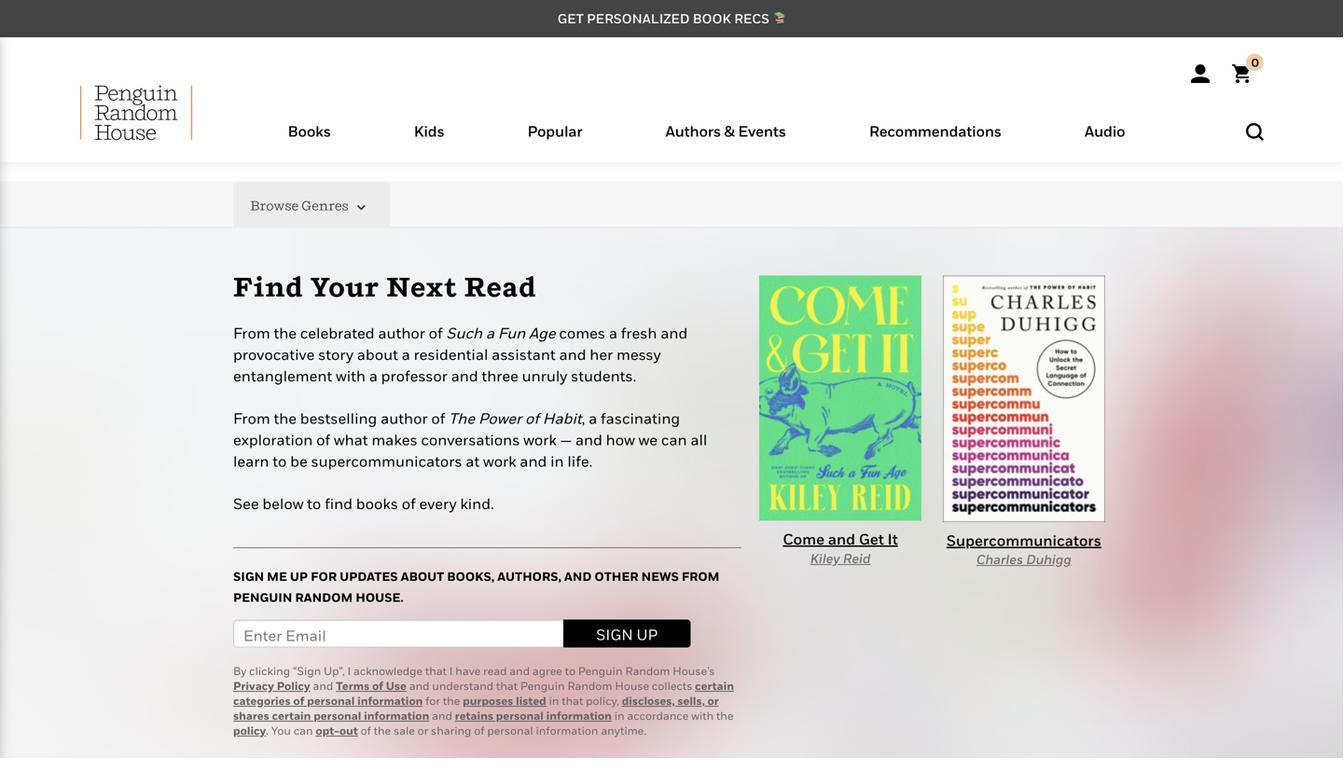 Task type: describe. For each thing, give the bounding box(es) containing it.
fun
[[498, 324, 526, 342]]

authors & events button
[[624, 118, 828, 162]]

browse
[[250, 198, 299, 213]]

1 horizontal spatial random
[[568, 680, 612, 693]]

shares
[[233, 710, 269, 723]]

next
[[387, 271, 458, 303]]

of down retains
[[474, 725, 485, 738]]

a left professor
[[369, 367, 378, 385]]

get
[[558, 11, 584, 26]]

📚
[[773, 11, 786, 26]]

and down , on the left of page
[[576, 431, 603, 449]]

about inside comes a fresh and provocative story about a residential assistant and her messy entanglement with a professor and three unruly students.
[[357, 346, 398, 363]]

authors
[[666, 122, 721, 140]]

at
[[466, 452, 480, 470]]

privacy
[[233, 680, 274, 693]]

celebrated
[[300, 324, 375, 342]]

from
[[682, 569, 720, 584]]

read
[[483, 665, 507, 678]]

and down comes
[[559, 346, 586, 363]]

&
[[724, 122, 735, 140]]

and inside come and get it link
[[828, 530, 856, 548]]

retains personal information link
[[455, 710, 612, 723]]

policy
[[233, 725, 266, 738]]

and right read
[[510, 665, 530, 678]]

find
[[233, 271, 304, 303]]

angle down image
[[351, 200, 366, 214]]

sharing
[[431, 725, 472, 738]]

information inside discloses, sells, or shares certain personal information
[[364, 710, 429, 723]]

up inside 'button'
[[637, 626, 658, 644]]

habit
[[543, 410, 582, 427]]

certain categories of personal information link
[[233, 680, 734, 708]]

recs
[[734, 11, 770, 26]]

of inside by clicking "sign up", i acknowledge that i have read and agree to penguin random house's privacy policy and terms of use and understand that penguin random house collects
[[372, 680, 383, 693]]

the
[[449, 410, 475, 427]]

use
[[386, 680, 407, 693]]

supercommunicators
[[311, 452, 462, 470]]

of inside the certain categories of personal information
[[293, 695, 305, 708]]

power
[[479, 410, 522, 427]]

books,
[[447, 569, 495, 584]]

have
[[456, 665, 481, 678]]

house.
[[356, 591, 404, 605]]

see
[[233, 495, 259, 513]]

opt-out link
[[316, 725, 358, 738]]

of up residential
[[429, 324, 443, 342]]

the for bestselling
[[274, 410, 297, 427]]

professor
[[381, 367, 448, 385]]

your
[[310, 271, 380, 303]]

the left sale
[[374, 725, 391, 738]]

for the purposes listed in that policy,
[[423, 695, 622, 708]]

in for listed
[[549, 695, 559, 708]]

by clicking "sign up", i acknowledge that i have read and agree to penguin random house's privacy policy and terms of use and understand that penguin random house collects
[[233, 665, 715, 693]]

the for celebrated
[[274, 324, 297, 342]]

sign up
[[596, 626, 658, 644]]

life.
[[568, 452, 593, 470]]

learn
[[233, 452, 269, 470]]

of left habit at the left of the page
[[525, 410, 539, 427]]

books
[[288, 122, 331, 140]]

2 i from the left
[[449, 665, 453, 678]]

about inside sign me up for updates about books, authors, and other news from penguin random house.
[[401, 569, 444, 584]]

messy
[[617, 346, 661, 363]]

opt-
[[316, 725, 339, 738]]

1 vertical spatial for
[[426, 695, 440, 708]]

personal inside the certain categories of personal information
[[307, 695, 355, 708]]

retains
[[455, 710, 493, 723]]

policy,
[[586, 695, 619, 708]]

popular button
[[486, 118, 624, 162]]

policy
[[277, 680, 310, 693]]

from the celebrated author of such a fun age
[[233, 324, 556, 342]]

get personalized book recs 📚 link
[[558, 11, 786, 26]]

the for purposes
[[443, 695, 460, 708]]

certain inside the certain categories of personal information
[[695, 680, 734, 693]]

1 i from the left
[[347, 665, 351, 678]]

comes a fresh and provocative story about a residential assistant and her messy entanglement with a professor and three unruly students.
[[233, 324, 688, 385]]

from the bestselling author of the power of habit
[[233, 410, 582, 427]]

books button
[[246, 118, 372, 162]]

kids button
[[372, 118, 486, 162]]

2 horizontal spatial random
[[625, 665, 670, 678]]

1 vertical spatial penguin
[[578, 665, 623, 678]]

authors & events
[[666, 122, 786, 140]]

we
[[639, 431, 658, 449]]

come
[[783, 530, 825, 548]]

privacy policy link
[[233, 680, 310, 693]]

of left every
[[402, 495, 416, 513]]

you
[[271, 725, 291, 738]]

and right the use
[[409, 680, 430, 693]]

be
[[290, 452, 308, 470]]

from for from the bestselling author of the power of habit
[[233, 410, 270, 427]]

Browse Genres field
[[250, 183, 390, 228]]

terms
[[336, 680, 370, 693]]

and left life.
[[520, 452, 547, 470]]

all
[[691, 431, 707, 449]]

house's
[[673, 665, 715, 678]]

understand
[[432, 680, 494, 693]]

kind.
[[460, 495, 494, 513]]

come and get it link
[[759, 276, 922, 548]]

authors,
[[497, 569, 562, 584]]

kiley reid
[[810, 551, 871, 566]]

clicking
[[249, 665, 290, 678]]

audio link
[[1085, 122, 1126, 162]]

shopping cart image
[[1232, 53, 1264, 83]]

1 vertical spatial work
[[483, 452, 516, 470]]

audio button
[[1043, 118, 1167, 162]]

and down up",
[[313, 680, 333, 693]]

personalized
[[587, 11, 690, 26]]

what
[[334, 431, 368, 449]]

author for bestselling
[[381, 410, 428, 427]]

a left fun
[[486, 324, 494, 342]]



Task type: vqa. For each thing, say whether or not it's contained in the screenshot.
community
no



Task type: locate. For each thing, give the bounding box(es) containing it.
supercommunicators link
[[943, 276, 1106, 550]]

random inside sign me up for updates about books, authors, and other news from penguin random house.
[[295, 591, 353, 605]]

and up sharing
[[432, 710, 452, 723]]

personal down for the purposes listed in that policy,
[[496, 710, 544, 723]]

for inside sign me up for updates about books, authors, and other news from penguin random house.
[[311, 569, 337, 584]]

work
[[524, 431, 557, 449], [483, 452, 516, 470]]

0 horizontal spatial or
[[418, 725, 428, 738]]

in left life.
[[551, 452, 564, 470]]

author up professor
[[378, 324, 425, 342]]

0 horizontal spatial that
[[425, 665, 447, 678]]

0 horizontal spatial to
[[273, 452, 287, 470]]

random down updates
[[295, 591, 353, 605]]

up right me
[[290, 569, 308, 584]]

0 vertical spatial work
[[524, 431, 557, 449]]

accordance
[[627, 710, 689, 723]]

see below to find books of every kind.
[[233, 495, 494, 513]]

in up anytime.
[[615, 710, 625, 723]]

the down understand
[[443, 695, 460, 708]]

with inside comes a fresh and provocative story about a residential assistant and her messy entanglement with a professor and three unruly students.
[[336, 367, 366, 385]]

sign for sign me up for updates about books, authors, and other news from penguin random house.
[[233, 569, 264, 584]]

penguin
[[233, 591, 292, 605], [578, 665, 623, 678], [520, 680, 565, 693]]

1 vertical spatial certain
[[272, 710, 311, 723]]

story
[[318, 346, 354, 363]]

a right , on the left of page
[[589, 410, 597, 427]]

1 vertical spatial author
[[381, 410, 428, 427]]

1 vertical spatial can
[[294, 725, 313, 738]]

discloses,
[[622, 695, 675, 708]]

of down policy
[[293, 695, 305, 708]]

and inside sign me up for updates about books, authors, and other news from penguin random house.
[[564, 569, 592, 584]]

with inside and retains personal information in accordance with the policy . you can opt-out of the sale or sharing of personal information anytime.
[[692, 710, 714, 723]]

1 vertical spatial or
[[418, 725, 428, 738]]

three
[[482, 367, 519, 385]]

0 vertical spatial for
[[311, 569, 337, 584]]

1 horizontal spatial up
[[637, 626, 658, 644]]

to inside by clicking "sign up", i acknowledge that i have read and agree to penguin random house's privacy policy and terms of use and understand that penguin random house collects
[[565, 665, 576, 678]]

1 horizontal spatial for
[[426, 695, 440, 708]]

1 vertical spatial sign
[[596, 626, 633, 644]]

1 horizontal spatial can
[[661, 431, 687, 449]]

can inside and retains personal information in accordance with the policy . you can opt-out of the sale or sharing of personal information anytime.
[[294, 725, 313, 738]]

, a fascinating exploration of what makes conversations work — and how we can all learn to be supercommunicators at work and in life.
[[233, 410, 707, 470]]

sign up button
[[564, 620, 691, 648]]

up
[[290, 569, 308, 584], [637, 626, 658, 644]]

that left policy,
[[562, 695, 583, 708]]

or right sale
[[418, 725, 428, 738]]

0 horizontal spatial for
[[311, 569, 337, 584]]

to inside , a fascinating exploration of what makes conversations work — and how we can all learn to be supercommunicators at work and in life.
[[273, 452, 287, 470]]

information up sale
[[364, 710, 429, 723]]

for down understand
[[426, 695, 440, 708]]

information down policy,
[[546, 710, 612, 723]]

2 vertical spatial penguin
[[520, 680, 565, 693]]

of down acknowledge
[[372, 680, 383, 693]]

about down the from the celebrated author of such a fun age
[[357, 346, 398, 363]]

assistant
[[492, 346, 556, 363]]

for
[[311, 569, 337, 584], [426, 695, 440, 708]]

certain up you
[[272, 710, 311, 723]]

sign inside 'button'
[[596, 626, 633, 644]]

2 vertical spatial in
[[615, 710, 625, 723]]

from for from the celebrated author of such a fun age
[[233, 324, 270, 342]]

penguin down agree
[[520, 680, 565, 693]]

unruly
[[522, 367, 568, 385]]

1 vertical spatial from
[[233, 410, 270, 427]]

with down sells,
[[692, 710, 714, 723]]

,
[[582, 410, 585, 427]]

personal down retains personal information link
[[487, 725, 533, 738]]

of down bestselling
[[316, 431, 330, 449]]

search image
[[1246, 123, 1264, 141]]

to left be
[[273, 452, 287, 470]]

anytime.
[[601, 725, 647, 738]]

1 vertical spatial about
[[401, 569, 444, 584]]

charles duhigg link
[[977, 552, 1072, 567]]

personal inside discloses, sells, or shares certain personal information
[[314, 710, 361, 723]]

0 vertical spatial certain
[[695, 680, 734, 693]]

main navigation element
[[35, 85, 1309, 162]]

2 horizontal spatial to
[[565, 665, 576, 678]]

certain inside discloses, sells, or shares certain personal information
[[272, 710, 311, 723]]

0 horizontal spatial up
[[290, 569, 308, 584]]

for left updates
[[311, 569, 337, 584]]

discloses, sells, or shares certain personal information link
[[233, 695, 719, 723]]

0 horizontal spatial random
[[295, 591, 353, 605]]

sign for sign up
[[596, 626, 633, 644]]

purposes listed link
[[463, 695, 547, 708]]

1 vertical spatial up
[[637, 626, 658, 644]]

personal up opt-out link
[[314, 710, 361, 723]]

policy link
[[233, 725, 266, 738]]

terms of use link
[[336, 680, 407, 693]]

sign left me
[[233, 569, 264, 584]]

1 from from the top
[[233, 324, 270, 342]]

0 vertical spatial sign
[[233, 569, 264, 584]]

penguin up policy,
[[578, 665, 623, 678]]

exploration
[[233, 431, 313, 449]]

penguin random house image
[[80, 85, 192, 141]]

1 horizontal spatial work
[[524, 431, 557, 449]]

penguin down me
[[233, 591, 292, 605]]

of left the
[[431, 410, 445, 427]]

1 vertical spatial that
[[496, 680, 518, 693]]

fresh
[[621, 324, 657, 342]]

author for celebrated
[[378, 324, 425, 342]]

charles duhigg
[[977, 552, 1072, 567]]

out
[[339, 725, 358, 738]]

sign in image
[[1191, 64, 1210, 83]]

0 vertical spatial in
[[551, 452, 564, 470]]

get
[[859, 530, 884, 548]]

1 horizontal spatial that
[[496, 680, 518, 693]]

information down retains personal information link
[[536, 725, 599, 738]]

0 vertical spatial up
[[290, 569, 308, 584]]

certain down house's
[[695, 680, 734, 693]]

her
[[590, 346, 613, 363]]

duhigg
[[1026, 552, 1072, 567]]

work right at on the left
[[483, 452, 516, 470]]

0 horizontal spatial certain
[[272, 710, 311, 723]]

of right out
[[361, 725, 371, 738]]

with down story at the top left
[[336, 367, 366, 385]]

0 horizontal spatial i
[[347, 665, 351, 678]]

by
[[233, 665, 247, 678]]

to left find
[[307, 495, 321, 513]]

0 vertical spatial can
[[661, 431, 687, 449]]

and inside and retains personal information in accordance with the policy . you can opt-out of the sale or sharing of personal information anytime.
[[432, 710, 452, 723]]

2 horizontal spatial that
[[562, 695, 583, 708]]

up up house
[[637, 626, 658, 644]]

and retains personal information in accordance with the policy . you can opt-out of the sale or sharing of personal information anytime.
[[233, 710, 734, 738]]

from
[[233, 324, 270, 342], [233, 410, 270, 427]]

that
[[425, 665, 447, 678], [496, 680, 518, 693], [562, 695, 583, 708]]

0 horizontal spatial work
[[483, 452, 516, 470]]

can right you
[[294, 725, 313, 738]]

2 vertical spatial that
[[562, 695, 583, 708]]

or right sells,
[[708, 695, 719, 708]]

with
[[336, 367, 366, 385], [692, 710, 714, 723]]

get personalized book recs 📚
[[558, 11, 786, 26]]

updates
[[340, 569, 398, 584]]

a up professor
[[402, 346, 410, 363]]

or inside discloses, sells, or shares certain personal information
[[708, 695, 719, 708]]

browse genres
[[250, 198, 351, 213]]

and right fresh
[[661, 324, 688, 342]]

in right listed
[[549, 695, 559, 708]]

.
[[266, 725, 269, 738]]

2 horizontal spatial penguin
[[578, 665, 623, 678]]

kiley
[[810, 551, 840, 566]]

come and get it
[[783, 530, 898, 548]]

and up "kiley reid" link
[[828, 530, 856, 548]]

0 horizontal spatial about
[[357, 346, 398, 363]]

1 horizontal spatial to
[[307, 495, 321, 513]]

1 horizontal spatial with
[[692, 710, 714, 723]]

browse by category or genre navigation
[[233, 183, 793, 229]]

sells,
[[678, 695, 705, 708]]

1 vertical spatial with
[[692, 710, 714, 723]]

fascinating
[[601, 410, 680, 427]]

recommendations
[[869, 122, 1002, 140]]

0 vertical spatial from
[[233, 324, 270, 342]]

events
[[738, 122, 786, 140]]

1 horizontal spatial certain
[[695, 680, 734, 693]]

1 horizontal spatial sign
[[596, 626, 633, 644]]

that up the purposes listed link
[[496, 680, 518, 693]]

work left —
[[524, 431, 557, 449]]

0 vertical spatial that
[[425, 665, 447, 678]]

0 vertical spatial random
[[295, 591, 353, 605]]

random up policy,
[[568, 680, 612, 693]]

residential
[[414, 346, 488, 363]]

1 vertical spatial in
[[549, 695, 559, 708]]

and left other
[[564, 569, 592, 584]]

charles
[[977, 552, 1023, 567]]

information down the use
[[357, 695, 423, 708]]

books
[[356, 495, 398, 513]]

read
[[464, 271, 537, 303]]

in inside and retains personal information in accordance with the policy . you can opt-out of the sale or sharing of personal information anytime.
[[615, 710, 625, 723]]

random
[[295, 591, 353, 605], [625, 665, 670, 678], [568, 680, 612, 693]]

0 horizontal spatial can
[[294, 725, 313, 738]]

makes
[[372, 431, 418, 449]]

up inside sign me up for updates about books, authors, and other news from penguin random house.
[[290, 569, 308, 584]]

0 vertical spatial penguin
[[233, 591, 292, 605]]

popular
[[528, 122, 583, 140]]

Enter Email email field
[[233, 620, 564, 648]]

—
[[560, 431, 572, 449]]

0 horizontal spatial with
[[336, 367, 366, 385]]

information inside the certain categories of personal information
[[357, 695, 423, 708]]

collects
[[652, 680, 693, 693]]

author up makes
[[381, 410, 428, 427]]

0 vertical spatial author
[[378, 324, 425, 342]]

sale
[[394, 725, 415, 738]]

or
[[708, 695, 719, 708], [418, 725, 428, 738]]

from up exploration
[[233, 410, 270, 427]]

information
[[357, 695, 423, 708], [364, 710, 429, 723], [546, 710, 612, 723], [536, 725, 599, 738]]

1 horizontal spatial about
[[401, 569, 444, 584]]

the right accordance
[[717, 710, 734, 723]]

recommendations link
[[869, 122, 1002, 162]]

i left 'have'
[[449, 665, 453, 678]]

0 vertical spatial or
[[708, 695, 719, 708]]

0 horizontal spatial penguin
[[233, 591, 292, 605]]

2 vertical spatial to
[[565, 665, 576, 678]]

"sign
[[293, 665, 321, 678]]

in for information
[[615, 710, 625, 723]]

conversations
[[421, 431, 520, 449]]

to right agree
[[565, 665, 576, 678]]

news
[[642, 569, 679, 584]]

0 horizontal spatial sign
[[233, 569, 264, 584]]

2 vertical spatial random
[[568, 680, 612, 693]]

the up exploration
[[274, 410, 297, 427]]

about up the house. at the left bottom of the page
[[401, 569, 444, 584]]

about
[[357, 346, 398, 363], [401, 569, 444, 584]]

can left all
[[661, 431, 687, 449]]

or inside and retains personal information in accordance with the policy . you can opt-out of the sale or sharing of personal information anytime.
[[418, 725, 428, 738]]

of inside , a fascinating exploration of what makes conversations work — and how we can all learn to be supercommunicators at work and in life.
[[316, 431, 330, 449]]

book
[[693, 11, 731, 26]]

sign me up for updates about books, authors, and other news from penguin random house.
[[233, 569, 720, 605]]

up",
[[324, 665, 345, 678]]

1 vertical spatial to
[[307, 495, 321, 513]]

and down residential
[[451, 367, 478, 385]]

0 vertical spatial about
[[357, 346, 398, 363]]

1 horizontal spatial or
[[708, 695, 719, 708]]

sign up house
[[596, 626, 633, 644]]

genres
[[301, 198, 349, 213]]

1 horizontal spatial penguin
[[520, 680, 565, 693]]

in inside , a fascinating exploration of what makes conversations work — and how we can all learn to be supercommunicators at work and in life.
[[551, 452, 564, 470]]

can inside , a fascinating exploration of what makes conversations work — and how we can all learn to be supercommunicators at work and in life.
[[661, 431, 687, 449]]

a up "her" in the top left of the page
[[609, 324, 618, 342]]

the up provocative
[[274, 324, 297, 342]]

0 vertical spatial to
[[273, 452, 287, 470]]

from up provocative
[[233, 324, 270, 342]]

authors & events link
[[666, 122, 786, 162]]

0 vertical spatial with
[[336, 367, 366, 385]]

a inside , a fascinating exploration of what makes conversations work — and how we can all learn to be supercommunicators at work and in life.
[[589, 410, 597, 427]]

personal down terms
[[307, 695, 355, 708]]

below
[[262, 495, 304, 513]]

sign inside sign me up for updates about books, authors, and other news from penguin random house.
[[233, 569, 264, 584]]

age
[[529, 324, 556, 342]]

1 horizontal spatial i
[[449, 665, 453, 678]]

2 from from the top
[[233, 410, 270, 427]]

me
[[267, 569, 287, 584]]

that up understand
[[425, 665, 447, 678]]

agree
[[533, 665, 562, 678]]

1 vertical spatial random
[[625, 665, 670, 678]]

every
[[419, 495, 457, 513]]

i right up",
[[347, 665, 351, 678]]

listed
[[516, 695, 547, 708]]

purposes
[[463, 695, 513, 708]]

penguin inside sign me up for updates about books, authors, and other news from penguin random house.
[[233, 591, 292, 605]]

entanglement
[[233, 367, 332, 385]]

random up house
[[625, 665, 670, 678]]



